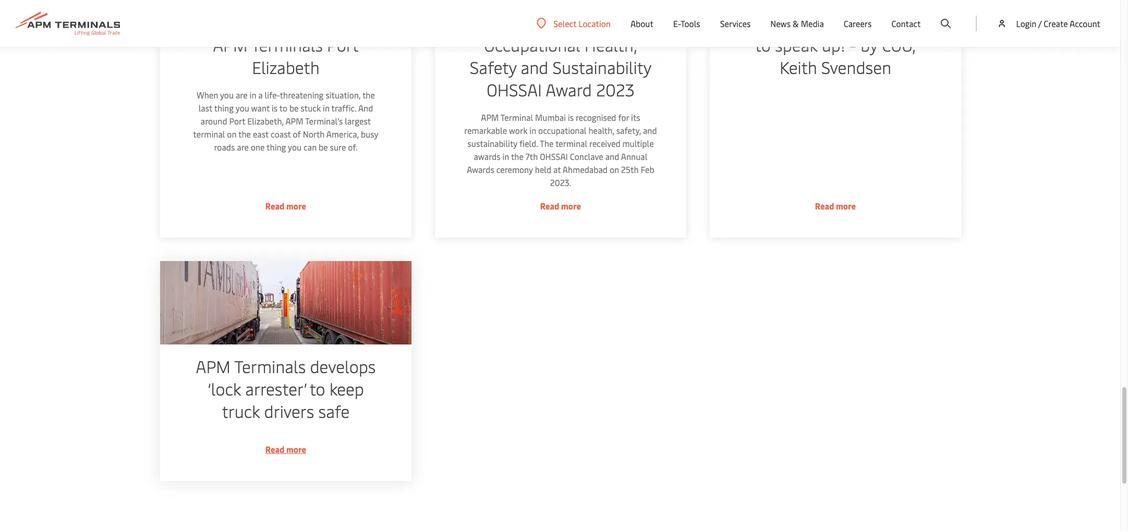 Task type: describe. For each thing, give the bounding box(es) containing it.
0 horizontal spatial thing
[[214, 102, 233, 114]]

terminal inside when you are in a life-threatening situation, the last thing you want is to be stuck in traffic. and around port elizabeth, apm terminal's largest terminal on the east coast of north america, busy roads are one thing you can be sure of.
[[193, 128, 225, 140]]

'lock
[[207, 378, 241, 400]]

elizabeth,
[[247, 115, 283, 127]]

to inside blog: at apm terminals, everyone should feel safe to speak up! - by coo, keith svendsen
[[755, 33, 770, 56]]

create
[[1044, 18, 1068, 29]]

can
[[303, 141, 316, 153]]

e-tools button
[[673, 0, 700, 47]]

&
[[793, 18, 799, 29]]

the inside apm terminal mumbai is recognised for its remarkable work in occupational health, safety, and sustainability field. the terminal received multiple awards in the 7th ohssai conclave and annual awards ceremony held at ahmedabad on 25th feb 2023.
[[511, 151, 523, 162]]

careers
[[844, 18, 872, 29]]

apm terminal mumbai is recognised for its remarkable work in occupational health, safety, and sustainability field. the terminal received multiple awards in the 7th ohssai conclave and annual awards ceremony held at ahmedabad on 25th feb 2023.
[[464, 112, 657, 188]]

health,
[[588, 125, 614, 136]]

and
[[358, 102, 373, 114]]

feb
[[640, 164, 654, 175]]

1 vertical spatial be
[[318, 141, 327, 153]]

apm inside blog: at apm terminals, everyone should feel safe to speak up! - by coo, keith svendsen
[[808, 0, 843, 11]]

prestigious
[[565, 11, 647, 33]]

threatening
[[279, 89, 323, 101]]

/
[[1038, 18, 1042, 29]]

of
[[292, 128, 300, 140]]

roads
[[214, 141, 234, 153]]

news & media button
[[771, 0, 824, 47]]

on inside apm terminal mumbai is recognised for its remarkable work in occupational health, safety, and sustainability field. the terminal received multiple awards in the 7th ohssai conclave and annual awards ceremony held at ahmedabad on 25th feb 2023.
[[609, 164, 619, 175]]

terminals,
[[847, 0, 922, 11]]

at inside apm terminal mumbai is recognised for its remarkable work in occupational health, safety, and sustainability field. the terminal received multiple awards in the 7th ohssai conclave and annual awards ceremony held at ahmedabad on 25th feb 2023.
[[553, 164, 560, 175]]

stuck
[[300, 102, 320, 114]]

awards
[[473, 151, 500, 162]]

arrester'
[[245, 378, 305, 400]]

login / create account link
[[997, 0, 1101, 47]]

contact button
[[892, 0, 921, 47]]

mumbai for terminal
[[535, 112, 565, 123]]

select
[[554, 17, 577, 29]]

contact
[[892, 18, 921, 29]]

its
[[631, 112, 640, 123]]

truck pin image
[[160, 261, 411, 345]]

when you are in a life-threatening situation, the last thing you want is to be stuck in traffic. and around port elizabeth, apm terminal's largest terminal on the east coast of north america, busy roads are one thing you can be sure of.
[[193, 89, 378, 153]]

terminals inside propelling safety standards upwards at apm terminals port elizabeth
[[251, 33, 322, 56]]

coast
[[270, 128, 290, 140]]

america,
[[326, 128, 358, 140]]

around
[[200, 115, 227, 127]]

tools
[[681, 18, 700, 29]]

apm inside when you are in a life-threatening situation, the last thing you want is to be stuck in traffic. and around port elizabeth, apm terminal's largest terminal on the east coast of north america, busy roads are one thing you can be sure of.
[[285, 115, 303, 127]]

elizabeth
[[252, 56, 319, 78]]

safety
[[302, 0, 348, 11]]

receives
[[474, 11, 533, 33]]

terminal's
[[305, 115, 342, 127]]

sustainability
[[467, 138, 517, 149]]

careers button
[[844, 0, 872, 47]]

received
[[589, 138, 620, 149]]

e-tools
[[673, 18, 700, 29]]

2 horizontal spatial you
[[287, 141, 301, 153]]

the
[[539, 138, 553, 149]]

terminals for develops
[[234, 355, 305, 378]]

recognised
[[575, 112, 616, 123]]

situation,
[[325, 89, 360, 101]]

terminal
[[500, 112, 533, 123]]

feel
[[866, 11, 894, 33]]

2 vertical spatial and
[[605, 151, 619, 162]]

for
[[618, 112, 629, 123]]

7th
[[525, 151, 537, 162]]

the inside apm terminals mumbai receives the prestigious occupational health, safety and sustainability ohssai award 2023
[[537, 11, 561, 33]]

keep
[[329, 378, 364, 400]]

north
[[302, 128, 324, 140]]

2 horizontal spatial and
[[643, 125, 657, 136]]

port inside when you are in a life-threatening situation, the last thing you want is to be stuck in traffic. and around port elizabeth, apm terminal's largest terminal on the east coast of north america, busy roads are one thing you can be sure of.
[[229, 115, 245, 127]]

standards
[[206, 11, 279, 33]]

25th
[[621, 164, 638, 175]]

0 vertical spatial are
[[235, 89, 247, 101]]

apm inside propelling safety standards upwards at apm terminals port elizabeth
[[212, 33, 247, 56]]

news & media
[[771, 18, 824, 29]]

at
[[789, 0, 805, 11]]

apm inside apm terminals mumbai receives the prestigious occupational health, safety and sustainability ohssai award 2023
[[473, 0, 507, 11]]

one
[[250, 141, 264, 153]]

0 horizontal spatial be
[[289, 102, 298, 114]]

up!
[[821, 33, 845, 56]]

in up ceremony
[[502, 151, 509, 162]]

conclave
[[569, 151, 603, 162]]

last
[[198, 102, 212, 114]]

is inside when you are in a life-threatening situation, the last thing you want is to be stuck in traffic. and around port elizabeth, apm terminal's largest terminal on the east coast of north america, busy roads are one thing you can be sure of.
[[271, 102, 277, 114]]

news
[[771, 18, 791, 29]]

occupational
[[484, 33, 580, 56]]



Task type: vqa. For each thing, say whether or not it's contained in the screenshot.
remarkable
yes



Task type: locate. For each thing, give the bounding box(es) containing it.
on left "25th"
[[609, 164, 619, 175]]

0 vertical spatial thing
[[214, 102, 233, 114]]

port
[[327, 33, 358, 56], [229, 115, 245, 127]]

multiple
[[622, 138, 653, 149]]

select location
[[554, 17, 611, 29]]

drivers
[[264, 400, 314, 422]]

2 vertical spatial to
[[309, 378, 325, 400]]

1 vertical spatial on
[[609, 164, 619, 175]]

of.
[[348, 141, 357, 153]]

mumbai up the 'occupational'
[[535, 112, 565, 123]]

thing
[[214, 102, 233, 114], [266, 141, 286, 153]]

mumbai inside apm terminals mumbai receives the prestigious occupational health, safety and sustainability ohssai award 2023
[[587, 0, 648, 11]]

media
[[801, 18, 824, 29]]

and up multiple
[[643, 125, 657, 136]]

1 horizontal spatial at
[[553, 164, 560, 175]]

award
[[545, 78, 591, 101]]

traffic.
[[331, 102, 356, 114]]

account
[[1070, 18, 1101, 29]]

read more
[[265, 200, 306, 212], [540, 200, 581, 212], [815, 200, 855, 212], [265, 444, 306, 455]]

field.
[[519, 138, 538, 149]]

at right 'safety'
[[350, 11, 365, 33]]

1 horizontal spatial and
[[605, 151, 619, 162]]

mumbai inside apm terminal mumbai is recognised for its remarkable work in occupational health, safety, and sustainability field. the terminal received multiple awards in the 7th ohssai conclave and annual awards ceremony held at ahmedabad on 25th feb 2023.
[[535, 112, 565, 123]]

terminal
[[193, 128, 225, 140], [555, 138, 587, 149]]

to inside apm terminals develops 'lock arrester' to keep truck drivers safe
[[309, 378, 325, 400]]

is up the 'occupational'
[[567, 112, 573, 123]]

0 horizontal spatial safe
[[318, 400, 349, 422]]

1 horizontal spatial on
[[609, 164, 619, 175]]

0 horizontal spatial and
[[520, 56, 548, 78]]

ohssai inside apm terminals mumbai receives the prestigious occupational health, safety and sustainability ohssai award 2023
[[486, 78, 541, 101]]

login
[[1016, 18, 1037, 29]]

busy
[[360, 128, 378, 140]]

0 vertical spatial to
[[755, 33, 770, 56]]

to inside when you are in a life-threatening situation, the last thing you want is to be stuck in traffic. and around port elizabeth, apm terminal's largest terminal on the east coast of north america, busy roads are one thing you can be sure of.
[[279, 102, 287, 114]]

0 vertical spatial terminals
[[511, 0, 583, 11]]

svendsen
[[821, 56, 891, 78]]

you down the of at the left top
[[287, 141, 301, 153]]

about
[[631, 18, 653, 29]]

sustainability
[[552, 56, 651, 78]]

is down life-
[[271, 102, 277, 114]]

login / create account
[[1016, 18, 1101, 29]]

ahmedabad
[[562, 164, 607, 175]]

0 horizontal spatial port
[[229, 115, 245, 127]]

1 horizontal spatial safe
[[898, 11, 930, 33]]

2023
[[596, 78, 634, 101]]

in up field.
[[529, 125, 536, 136]]

safety
[[469, 56, 516, 78]]

0 vertical spatial be
[[289, 102, 298, 114]]

terminals down the propelling
[[251, 33, 322, 56]]

is inside apm terminal mumbai is recognised for its remarkable work in occupational health, safety, and sustainability field. the terminal received multiple awards in the 7th ohssai conclave and annual awards ceremony held at ahmedabad on 25th feb 2023.
[[567, 112, 573, 123]]

thing up around
[[214, 102, 233, 114]]

and
[[520, 56, 548, 78], [643, 125, 657, 136], [605, 151, 619, 162]]

are left one
[[236, 141, 248, 153]]

0 vertical spatial mumbai
[[587, 0, 648, 11]]

east
[[252, 128, 268, 140]]

ohssai up terminal
[[486, 78, 541, 101]]

1 horizontal spatial mumbai
[[587, 0, 648, 11]]

ceremony
[[496, 164, 532, 175]]

1 vertical spatial thing
[[266, 141, 286, 153]]

0 vertical spatial you
[[220, 89, 233, 101]]

is
[[271, 102, 277, 114], [567, 112, 573, 123]]

life-
[[264, 89, 279, 101]]

awards
[[466, 164, 494, 175]]

1 horizontal spatial thing
[[266, 141, 286, 153]]

held
[[534, 164, 551, 175]]

in
[[249, 89, 256, 101], [322, 102, 329, 114], [529, 125, 536, 136], [502, 151, 509, 162]]

1 horizontal spatial is
[[567, 112, 573, 123]]

1 vertical spatial mumbai
[[535, 112, 565, 123]]

1 vertical spatial and
[[643, 125, 657, 136]]

should
[[812, 11, 862, 33]]

0 vertical spatial and
[[520, 56, 548, 78]]

1 horizontal spatial port
[[327, 33, 358, 56]]

ohssai inside apm terminal mumbai is recognised for its remarkable work in occupational health, safety, and sustainability field. the terminal received multiple awards in the 7th ohssai conclave and annual awards ceremony held at ahmedabad on 25th feb 2023.
[[539, 151, 567, 162]]

0 horizontal spatial terminal
[[193, 128, 225, 140]]

terminal down the 'occupational'
[[555, 138, 587, 149]]

when
[[196, 89, 218, 101]]

0 vertical spatial safe
[[898, 11, 930, 33]]

in left a at left top
[[249, 89, 256, 101]]

1 vertical spatial ohssai
[[539, 151, 567, 162]]

2 horizontal spatial to
[[755, 33, 770, 56]]

in up terminal's
[[322, 102, 329, 114]]

sure
[[329, 141, 345, 153]]

you
[[220, 89, 233, 101], [235, 102, 249, 114], [287, 141, 301, 153]]

safe inside apm terminals develops 'lock arrester' to keep truck drivers safe
[[318, 400, 349, 422]]

be right can
[[318, 141, 327, 153]]

-
[[849, 33, 856, 56]]

want
[[251, 102, 269, 114]]

terminals inside apm terminals mumbai receives the prestigious occupational health, safety and sustainability ohssai award 2023
[[511, 0, 583, 11]]

at up 2023.
[[553, 164, 560, 175]]

2 vertical spatial terminals
[[234, 355, 305, 378]]

services
[[720, 18, 751, 29]]

0 horizontal spatial you
[[220, 89, 233, 101]]

everyone
[[741, 11, 808, 33]]

ohssai
[[486, 78, 541, 101], [539, 151, 567, 162]]

1 vertical spatial you
[[235, 102, 249, 114]]

occupational
[[538, 125, 586, 136]]

to left speak
[[755, 33, 770, 56]]

0 horizontal spatial mumbai
[[535, 112, 565, 123]]

on inside when you are in a life-threatening situation, the last thing you want is to be stuck in traffic. and around port elizabeth, apm terminal's largest terminal on the east coast of north america, busy roads are one thing you can be sure of.
[[227, 128, 236, 140]]

are left a at left top
[[235, 89, 247, 101]]

you left the want
[[235, 102, 249, 114]]

blog:
[[748, 0, 785, 11]]

to left keep
[[309, 378, 325, 400]]

safety,
[[616, 125, 641, 136]]

port down 'safety'
[[327, 33, 358, 56]]

0 horizontal spatial to
[[279, 102, 287, 114]]

apm terminals develops 'lock arrester' to keep truck drivers safe
[[195, 355, 375, 422]]

apm inside apm terminals develops 'lock arrester' to keep truck drivers safe
[[195, 355, 230, 378]]

and right 'safety'
[[520, 56, 548, 78]]

develops
[[310, 355, 375, 378]]

at inside propelling safety standards upwards at apm terminals port elizabeth
[[350, 11, 365, 33]]

health,
[[584, 33, 637, 56]]

location
[[579, 17, 611, 29]]

0 horizontal spatial is
[[271, 102, 277, 114]]

1 vertical spatial to
[[279, 102, 287, 114]]

0 horizontal spatial at
[[350, 11, 365, 33]]

1 vertical spatial port
[[229, 115, 245, 127]]

terminals up drivers
[[234, 355, 305, 378]]

2 vertical spatial you
[[287, 141, 301, 153]]

apm inside apm terminal mumbai is recognised for its remarkable work in occupational health, safety, and sustainability field. the terminal received multiple awards in the 7th ohssai conclave and annual awards ceremony held at ahmedabad on 25th feb 2023.
[[481, 112, 498, 123]]

coo,
[[881, 33, 915, 56]]

to down life-
[[279, 102, 287, 114]]

terminal inside apm terminal mumbai is recognised for its remarkable work in occupational health, safety, and sustainability field. the terminal received multiple awards in the 7th ohssai conclave and annual awards ceremony held at ahmedabad on 25th feb 2023.
[[555, 138, 587, 149]]

0 vertical spatial ohssai
[[486, 78, 541, 101]]

apm terminals mumbai receives the prestigious occupational health, safety and sustainability ohssai award 2023
[[469, 0, 651, 101]]

0 horizontal spatial on
[[227, 128, 236, 140]]

safe
[[898, 11, 930, 33], [318, 400, 349, 422]]

the
[[537, 11, 561, 33], [362, 89, 374, 101], [238, 128, 250, 140], [511, 151, 523, 162]]

be down threatening
[[289, 102, 298, 114]]

thing down coast
[[266, 141, 286, 153]]

0 vertical spatial port
[[327, 33, 358, 56]]

and down received
[[605, 151, 619, 162]]

terminals up select in the top of the page
[[511, 0, 583, 11]]

1 horizontal spatial terminal
[[555, 138, 587, 149]]

upwards
[[283, 11, 346, 33]]

about button
[[631, 0, 653, 47]]

1 horizontal spatial to
[[309, 378, 325, 400]]

1 vertical spatial safe
[[318, 400, 349, 422]]

to
[[755, 33, 770, 56], [279, 102, 287, 114], [309, 378, 325, 400]]

by
[[860, 33, 877, 56]]

truck
[[221, 400, 259, 422]]

a
[[258, 89, 262, 101]]

e-
[[673, 18, 681, 29]]

terminals for mumbai
[[511, 0, 583, 11]]

0 vertical spatial on
[[227, 128, 236, 140]]

on
[[227, 128, 236, 140], [609, 164, 619, 175]]

1 vertical spatial are
[[236, 141, 248, 153]]

mumbai
[[587, 0, 648, 11], [535, 112, 565, 123]]

ohssai down the
[[539, 151, 567, 162]]

blog: at apm terminals, everyone should feel safe to speak up! - by coo, keith svendsen
[[741, 0, 930, 78]]

mumbai up location
[[587, 0, 648, 11]]

terminal down around
[[193, 128, 225, 140]]

1 vertical spatial at
[[553, 164, 560, 175]]

annual
[[621, 151, 647, 162]]

safe inside blog: at apm terminals, everyone should feel safe to speak up! - by coo, keith svendsen
[[898, 11, 930, 33]]

port right around
[[229, 115, 245, 127]]

services button
[[720, 0, 751, 47]]

remarkable
[[464, 125, 506, 136]]

1 horizontal spatial you
[[235, 102, 249, 114]]

safe right feel
[[898, 11, 930, 33]]

select location button
[[537, 17, 611, 29]]

on up "roads"
[[227, 128, 236, 140]]

terminals inside apm terminals develops 'lock arrester' to keep truck drivers safe
[[234, 355, 305, 378]]

1 horizontal spatial be
[[318, 141, 327, 153]]

propelling safety standards upwards at apm terminals port elizabeth
[[206, 0, 365, 78]]

1 vertical spatial terminals
[[251, 33, 322, 56]]

safe right drivers
[[318, 400, 349, 422]]

and inside apm terminals mumbai receives the prestigious occupational health, safety and sustainability ohssai award 2023
[[520, 56, 548, 78]]

you right when
[[220, 89, 233, 101]]

speak
[[775, 33, 817, 56]]

0 vertical spatial at
[[350, 11, 365, 33]]

mumbai for terminals
[[587, 0, 648, 11]]

port inside propelling safety standards upwards at apm terminals port elizabeth
[[327, 33, 358, 56]]

at
[[350, 11, 365, 33], [553, 164, 560, 175]]



